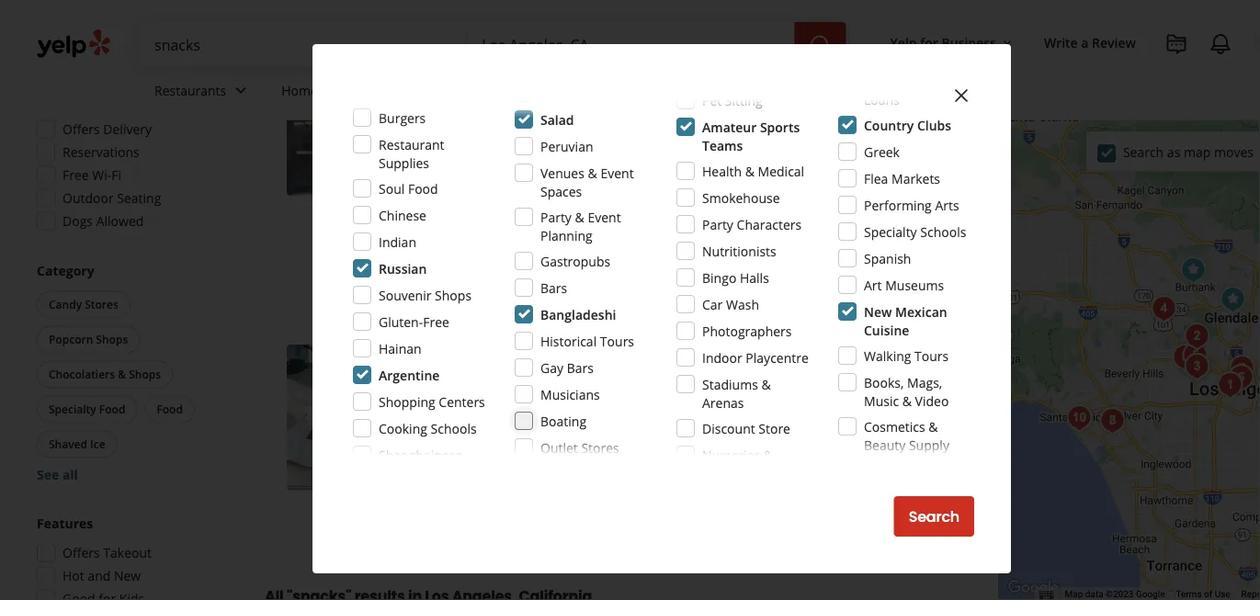 Task type: vqa. For each thing, say whether or not it's contained in the screenshot.
SHOPS related to Souvenir Shops
yes



Task type: locate. For each thing, give the bounding box(es) containing it.
& right 16 healthy dining v2 icon
[[588, 164, 597, 182]]

next image
[[404, 112, 426, 134], [404, 407, 426, 429]]

None search field
[[140, 22, 850, 66]]

discount
[[702, 420, 755, 437]]

0 horizontal spatial takeout
[[103, 545, 152, 562]]

&
[[516, 109, 525, 125], [676, 109, 684, 125], [745, 162, 754, 180], [588, 164, 597, 182], [575, 208, 584, 226], [118, 367, 126, 382], [761, 375, 771, 393], [516, 382, 525, 397], [902, 392, 912, 409], [929, 418, 938, 435], [764, 446, 773, 464]]

1 slideshow element from the top
[[287, 50, 433, 196]]

specialty for specialty food
[[49, 402, 96, 417]]

nurseries & gardening
[[702, 446, 773, 482]]

2 vertical spatial shops
[[129, 367, 161, 382]]

1 horizontal spatial new
[[864, 303, 892, 320]]

ice cream & frozen yogurt link up 'until 10:00 pm' on the left of the page
[[455, 108, 608, 126]]

1 vertical spatial slideshow element
[[287, 345, 433, 491]]

smoothie/juice
[[475, 210, 564, 227]]

next image for dairy queen/orange julius treat ctr image
[[404, 407, 426, 429]]

event for party & event planning
[[588, 208, 621, 226]]

gluten-free
[[379, 313, 449, 330]]

car
[[702, 295, 723, 313]]

1 vertical spatial bars
[[540, 279, 567, 296]]

historical
[[540, 332, 597, 350]]

2 ice cream & frozen yogurt from the top
[[459, 382, 604, 397]]

outdoor seating
[[62, 190, 161, 207]]

0 horizontal spatial dogs
[[62, 213, 93, 230]]

group containing features
[[31, 515, 228, 600]]

0 vertical spatial slideshow element
[[287, 50, 433, 196]]

grab-and-go
[[473, 163, 549, 180]]

0 vertical spatial group
[[31, 68, 228, 236]]

1 vertical spatial ice
[[459, 382, 475, 397]]

stores right outlet
[[581, 439, 619, 456]]

1 vertical spatial schools
[[431, 420, 477, 437]]

1 vertical spatial until
[[493, 410, 520, 427]]

& inside nurseries & gardening
[[764, 446, 773, 464]]

0 horizontal spatial and
[[88, 568, 111, 585]]

country
[[864, 116, 914, 134]]

free inside the search dialog
[[423, 313, 449, 330]]

mario kart snack station image
[[1145, 290, 1182, 327]]

88 hotdog & juicy image
[[1179, 348, 1215, 385], [1179, 348, 1215, 385]]

bingo
[[702, 269, 737, 286]]

0 horizontal spatial food
[[99, 402, 125, 417]]

food
[[408, 180, 438, 197], [99, 402, 125, 417], [157, 402, 183, 417]]

yelp for business
[[890, 34, 996, 51]]

1 horizontal spatial free
[[423, 313, 449, 330]]

hot inside button
[[760, 109, 780, 125]]

0 vertical spatial dogs
[[783, 109, 809, 125]]

shops up gluten-free
[[435, 286, 472, 304]]

of down places
[[582, 228, 594, 245]]

1 horizontal spatial shops
[[129, 367, 161, 382]]

reservations
[[62, 144, 139, 161]]

cream for first ice cream & frozen yogurt link from the bottom
[[477, 382, 514, 397]]

ice for second ice cream & frozen yogurt link from the bottom
[[459, 109, 475, 125]]

outdoor down like
[[473, 272, 519, 287]]

0 horizontal spatial party
[[540, 208, 572, 226]]

offers up reservations
[[62, 121, 100, 138]]

1 next image from the top
[[404, 112, 426, 134]]

order
[[881, 270, 922, 291]]

0 vertical spatial event
[[601, 164, 634, 182]]

& up open until 8:00 pm
[[516, 382, 525, 397]]

schools down arts
[[920, 223, 966, 240]]

they're
[[499, 228, 541, 245]]

1 vertical spatial frozen
[[528, 382, 565, 397]]

amateur
[[702, 118, 757, 136]]

2 ice cream & frozen yogurt button from the top
[[455, 381, 608, 399]]

ice up grab- at the top
[[459, 109, 475, 125]]

0 horizontal spatial free
[[62, 167, 89, 184]]

event
[[601, 164, 634, 182], [588, 208, 621, 226]]

frozen down gay in the left bottom of the page
[[528, 382, 565, 397]]

frozen for first ice cream & frozen yogurt link from the bottom
[[528, 382, 565, 397]]

& right u
[[575, 208, 584, 226]]

juice bars & smoothies link
[[615, 108, 749, 126]]

0 horizontal spatial shops
[[96, 332, 128, 347]]

books, mags, music & video
[[864, 374, 949, 409]]

and left taste
[[883, 210, 906, 227]]

allowed
[[96, 213, 144, 230]]

2 vertical spatial group
[[31, 515, 228, 600]]

ice cream & frozen yogurt
[[459, 109, 604, 125], [459, 382, 604, 397]]

group containing offers delivery
[[31, 68, 228, 236]]

new down offers takeout
[[114, 568, 141, 585]]

0 vertical spatial yogurt
[[567, 109, 604, 125]]

specialty inside the specialty food button
[[49, 402, 96, 417]]

restaurant supplies
[[379, 136, 444, 171]]

dogs inside group
[[62, 213, 93, 230]]

0 vertical spatial ice cream & frozen yogurt button
[[455, 108, 608, 126]]

1 horizontal spatial schools
[[920, 223, 966, 240]]

yogurt for ice cream & frozen yogurt button for first ice cream & frozen yogurt link from the bottom
[[567, 382, 604, 397]]

features
[[37, 515, 93, 533]]

0 horizontal spatial tours
[[600, 332, 634, 350]]

2 vertical spatial bars
[[567, 359, 594, 376]]

takeout inside group
[[103, 545, 152, 562]]

russian
[[379, 260, 427, 277]]

sweet
[[844, 210, 879, 227]]

party for party & event planning
[[540, 208, 572, 226]]

1 vertical spatial and
[[88, 568, 111, 585]]

dairy queen/orange julius treat ctr image
[[1175, 252, 1212, 289]]

1 vertical spatial shops
[[96, 332, 128, 347]]

new
[[864, 303, 892, 320], [114, 568, 141, 585]]

check
[[864, 54, 900, 71]]

1 vertical spatial of
[[1204, 589, 1212, 600]]

1 vertical spatial stores
[[581, 439, 619, 456]]

1 horizontal spatial party
[[702, 216, 733, 233]]

2 yogurt from the top
[[567, 382, 604, 397]]

outdoor down free wi-fi
[[62, 190, 114, 207]]

& inside 'stadiums & arenas'
[[761, 375, 771, 393]]

0 vertical spatial takeout
[[670, 272, 713, 287]]

frozen
[[528, 109, 565, 125], [528, 382, 565, 397]]

1 24 chevron down v2 image from the left
[[230, 79, 252, 101]]

2 ice cream & frozen yogurt link from the top
[[455, 381, 608, 399]]

specialty inside the search dialog
[[864, 223, 917, 240]]

arenas
[[702, 394, 744, 411]]

1 horizontal spatial takeout
[[670, 272, 713, 287]]

yogurt down gay bars
[[567, 382, 604, 397]]

0 horizontal spatial 24 chevron down v2 image
[[230, 79, 252, 101]]

1 horizontal spatial search
[[1123, 143, 1164, 161]]

0 vertical spatial bars
[[648, 109, 673, 125]]

ctr
[[758, 345, 786, 370]]

1 vertical spatial search
[[909, 506, 960, 527]]

hot and new
[[62, 568, 141, 585]]

cooking schools
[[379, 420, 477, 437]]

mags,
[[907, 374, 942, 391]]

services
[[321, 81, 370, 99]]

specialty up shaved
[[49, 402, 96, 417]]

hot dogs link
[[756, 108, 813, 126]]

1 vertical spatial cream
[[477, 382, 514, 397]]

0 vertical spatial free
[[62, 167, 89, 184]]

outdoor for outdoor seating
[[473, 272, 519, 287]]

takeout up car
[[670, 272, 713, 287]]

food for specialty food
[[99, 402, 125, 417]]

0 vertical spatial specialty
[[864, 223, 917, 240]]

1 horizontal spatial stores
[[581, 439, 619, 456]]

0 vertical spatial ice
[[459, 109, 475, 125]]

search down supply on the right
[[909, 506, 960, 527]]

dairy
[[455, 345, 504, 370]]

0 vertical spatial and
[[883, 210, 906, 227]]

& left "smoothies"
[[676, 109, 684, 125]]

takeout
[[670, 272, 713, 287], [103, 545, 152, 562]]

0 horizontal spatial specialty
[[49, 402, 96, 417]]

business categories element
[[140, 66, 1260, 119]]

0 vertical spatial ice cream & frozen yogurt
[[459, 109, 604, 125]]

1 horizontal spatial tours
[[915, 347, 949, 364]]

0 horizontal spatial outdoor
[[62, 190, 114, 207]]

& left video
[[902, 392, 912, 409]]

bars down the gastropubs
[[540, 279, 567, 296]]

0 vertical spatial shops
[[435, 286, 472, 304]]

offers delivery
[[62, 121, 152, 138]]

hot for hot dogs
[[760, 109, 780, 125]]

stores for candy stores
[[85, 297, 118, 312]]

1 horizontal spatial and
[[883, 210, 906, 227]]

cosmetics
[[864, 418, 925, 435]]

u
[[563, 191, 572, 209]]

& up 'until 10:00 pm' on the left of the page
[[516, 109, 525, 125]]

ice cream & frozen yogurt up 'until 10:00 pm' on the left of the page
[[459, 109, 604, 125]]

until left 8:00
[[493, 410, 520, 427]]

& down store
[[764, 446, 773, 464]]

artificial
[[597, 228, 645, 245]]

0 vertical spatial cream
[[477, 109, 514, 125]]

info icon image
[[682, 163, 697, 178], [682, 163, 697, 178]]

0 horizontal spatial schools
[[431, 420, 477, 437]]

shops inside 'button'
[[96, 332, 128, 347]]

boating
[[540, 412, 586, 430]]

wow choripan image
[[1177, 337, 1213, 374]]

1 vertical spatial new
[[114, 568, 141, 585]]

chocolatiers
[[49, 367, 115, 382]]

24 chevron down v2 image up 'until 10:00 pm' on the left of the page
[[509, 79, 531, 101]]

specialty up spanish
[[864, 223, 917, 240]]

1 horizontal spatial outdoor
[[473, 272, 519, 287]]

venues
[[540, 164, 584, 182]]

stores right candy
[[85, 297, 118, 312]]

bars right juice
[[648, 109, 673, 125]]

0 vertical spatial search
[[1123, 143, 1164, 161]]

hot
[[760, 109, 780, 125], [62, 568, 84, 585]]

new inside new mexican cuisine
[[864, 303, 892, 320]]

0 vertical spatial stores
[[85, 297, 118, 312]]

musicians
[[540, 386, 600, 403]]

stores inside the search dialog
[[581, 439, 619, 456]]

shops inside the search dialog
[[435, 286, 472, 304]]

1 horizontal spatial hot
[[760, 109, 780, 125]]

0 horizontal spatial search
[[909, 506, 960, 527]]

1 vertical spatial next image
[[404, 407, 426, 429]]

2 slideshow element from the top
[[287, 345, 433, 491]]

1 vertical spatial free
[[423, 313, 449, 330]]

& down ctr
[[761, 375, 771, 393]]

1 vertical spatial takeout
[[103, 545, 152, 562]]

yogurt up peruvian
[[567, 109, 604, 125]]

0 vertical spatial until
[[493, 137, 520, 154]]

1 yogurt from the top
[[567, 109, 604, 125]]

have
[[527, 191, 559, 209]]

group
[[31, 68, 228, 236], [33, 262, 228, 484], [31, 515, 228, 600]]

1 horizontal spatial 24 chevron down v2 image
[[509, 79, 531, 101]]

ice cream & frozen yogurt link up 8:00
[[455, 381, 608, 399]]

tours for historical tours
[[600, 332, 634, 350]]

party inside party & event planning
[[540, 208, 572, 226]]

ice cream & frozen yogurt button up 'until 10:00 pm' on the left of the page
[[455, 108, 608, 126]]

art
[[864, 276, 882, 294]]

search left as
[[1123, 143, 1164, 161]]

event inside venues & event spaces
[[601, 164, 634, 182]]

food for soul food
[[408, 180, 438, 197]]

centers
[[439, 393, 485, 410]]

new up cuisine
[[864, 303, 892, 320]]

seating
[[521, 272, 560, 287]]

a
[[1081, 34, 1089, 51]]

of left use
[[1204, 589, 1212, 600]]

2 next image from the top
[[404, 407, 426, 429]]

2 24 chevron down v2 image from the left
[[509, 79, 531, 101]]

outdoor inside group
[[62, 190, 114, 207]]

shops inside button
[[129, 367, 161, 382]]

ice up open
[[459, 382, 475, 397]]

food inside the search dialog
[[408, 180, 438, 197]]

gay
[[540, 359, 563, 376]]

chocolatiers & shops button
[[37, 361, 173, 389]]

ice cream & frozen yogurt up 8:00
[[459, 382, 604, 397]]

home services link
[[267, 66, 410, 119]]

cream for second ice cream & frozen yogurt link from the bottom
[[477, 109, 514, 125]]

bars inside button
[[648, 109, 673, 125]]

2 cream from the top
[[477, 382, 514, 397]]

outlet stores
[[540, 439, 619, 456]]

1 vertical spatial group
[[33, 262, 228, 484]]

sunny blue image
[[1094, 403, 1131, 439]]

0 vertical spatial next image
[[404, 112, 426, 134]]

1 vertical spatial outdoor
[[473, 272, 519, 287]]

until 10:00 pm
[[493, 137, 579, 154]]

0 horizontal spatial stores
[[85, 297, 118, 312]]

slideshow element
[[287, 50, 433, 196], [287, 345, 433, 491]]

specialty
[[864, 223, 917, 240], [49, 402, 96, 417]]

pm up venues
[[559, 137, 579, 154]]

0 vertical spatial offers
[[62, 121, 100, 138]]

1 frozen from the top
[[528, 109, 565, 125]]

1 vertical spatial ice cream & frozen yogurt link
[[455, 381, 608, 399]]

& inside cosmetics & beauty supply
[[929, 418, 938, 435]]

free down 'souvenir shops'
[[423, 313, 449, 330]]

cream up 'until 10:00 pm' on the left of the page
[[477, 109, 514, 125]]

queen/orange
[[509, 345, 645, 370]]

search for search
[[909, 506, 960, 527]]

1 offers from the top
[[62, 121, 100, 138]]

tours
[[600, 332, 634, 350], [915, 347, 949, 364]]

event up 'artificial'
[[588, 208, 621, 226]]

2 offers from the top
[[62, 545, 100, 562]]

0 vertical spatial frozen
[[528, 109, 565, 125]]

1 ice cream & frozen yogurt button from the top
[[455, 108, 608, 126]]

0 vertical spatial outdoor
[[62, 190, 114, 207]]

1 vertical spatial dogs
[[62, 213, 93, 230]]

search inside button
[[909, 506, 960, 527]]

photographers
[[702, 322, 792, 340]]

hainan
[[379, 340, 422, 357]]

bars down historical tours
[[567, 359, 594, 376]]

0 vertical spatial schools
[[920, 223, 966, 240]]

1 horizontal spatial dogs
[[783, 109, 809, 125]]

1 vertical spatial event
[[588, 208, 621, 226]]

24 chevron down v2 image
[[230, 79, 252, 101], [509, 79, 531, 101]]

notifications image
[[1210, 33, 1232, 55]]

close image
[[950, 85, 972, 107]]

ice cream & frozen yogurt button up 8:00
[[455, 381, 608, 399]]

1 until from the top
[[493, 137, 520, 154]]

24 chevron down v2 image right the restaurants at the top of the page
[[230, 79, 252, 101]]

next image up restaurant
[[404, 112, 426, 134]]

& inside books, mags, music & video
[[902, 392, 912, 409]]

1 vertical spatial specialty
[[49, 402, 96, 417]]

2 horizontal spatial shops
[[435, 286, 472, 304]]

1 vertical spatial hot
[[62, 568, 84, 585]]

flavor factory candy image
[[1214, 281, 1251, 318]]

levain bakery - larchmont village image
[[1167, 339, 1203, 376]]

hot dogs
[[760, 109, 809, 125]]

mexican
[[895, 303, 947, 320]]

offers up hot and new
[[62, 545, 100, 562]]

1 vertical spatial yogurt
[[567, 382, 604, 397]]

party for party characters
[[702, 216, 733, 233]]

1 vertical spatial ice cream & frozen yogurt button
[[455, 381, 608, 399]]

next image up 'shanghainese'
[[404, 407, 426, 429]]

souvenir shops
[[379, 286, 472, 304]]

2 horizontal spatial food
[[408, 180, 438, 197]]

& right chocolatiers
[[118, 367, 126, 382]]

been
[[575, 191, 608, 209]]

pm down musicians at the bottom
[[552, 410, 571, 427]]

until up grab-and-go
[[493, 137, 520, 154]]

1 vertical spatial ice cream & frozen yogurt
[[459, 382, 604, 397]]

gay bars
[[540, 359, 594, 376]]

0 vertical spatial ice cream & frozen yogurt link
[[455, 108, 608, 126]]

flea markets
[[864, 170, 940, 187]]

start order
[[843, 270, 922, 291]]

frozen up 10:00
[[528, 109, 565, 125]]

ice right shaved
[[90, 437, 105, 452]]

ice inside button
[[90, 437, 105, 452]]

healthy
[[590, 163, 636, 180]]

shops up chocolatiers & shops
[[96, 332, 128, 347]]

0 horizontal spatial hot
[[62, 568, 84, 585]]

1 ice cream & frozen yogurt from the top
[[459, 109, 604, 125]]

1 cream from the top
[[477, 109, 514, 125]]

2 frozen from the top
[[528, 382, 565, 397]]

0 vertical spatial of
[[582, 228, 594, 245]]

& up supply on the right
[[929, 418, 938, 435]]

0 horizontal spatial new
[[114, 568, 141, 585]]

free left wi-
[[62, 167, 89, 184]]

2 until from the top
[[493, 410, 520, 427]]

0 horizontal spatial of
[[582, 228, 594, 245]]

search for search as map moves
[[1123, 143, 1164, 161]]

takeout up hot and new
[[103, 545, 152, 562]]

flea
[[864, 170, 888, 187]]

& inside venues & event spaces
[[588, 164, 597, 182]]

supply
[[909, 436, 949, 454]]

bars for gay
[[567, 359, 594, 376]]

event inside party & event planning
[[588, 208, 621, 226]]

delivery
[[103, 121, 152, 138]]

16 info v2 image
[[405, 1, 420, 16]]

search as map moves
[[1123, 143, 1254, 161]]

event for venues & event spaces
[[601, 164, 634, 182]]

projects image
[[1165, 33, 1187, 55]]

stores inside button
[[85, 297, 118, 312]]

0 vertical spatial hot
[[760, 109, 780, 125]]

2 vertical spatial ice
[[90, 437, 105, 452]]

hot inside group
[[62, 568, 84, 585]]

schools down the centers
[[431, 420, 477, 437]]

and down offers takeout
[[88, 568, 111, 585]]

ice
[[459, 109, 475, 125], [459, 382, 475, 397], [90, 437, 105, 452]]

1 horizontal spatial specialty
[[864, 223, 917, 240]]

ice cream & frozen yogurt button for second ice cream & frozen yogurt link from the bottom
[[455, 108, 608, 126]]

stores for outlet stores
[[581, 439, 619, 456]]

more link
[[709, 228, 743, 245]]

popcorn shops button
[[37, 326, 140, 354]]

treat
[[705, 345, 754, 370]]

event up juicy?!?!
[[601, 164, 634, 182]]

outdoor seating
[[473, 272, 560, 287]]

shops up food button on the bottom left
[[129, 367, 161, 382]]

dining
[[640, 163, 677, 180]]

0 vertical spatial new
[[864, 303, 892, 320]]

cream up open until 8:00 pm
[[477, 382, 514, 397]]

restaurants
[[154, 81, 226, 99]]

1 vertical spatial offers
[[62, 545, 100, 562]]

repo
[[1241, 589, 1260, 600]]



Task type: describe. For each thing, give the bounding box(es) containing it.
map region
[[848, 0, 1260, 600]]

start
[[843, 270, 878, 291]]

specialty schools
[[864, 223, 966, 240]]

healthy dining
[[590, 163, 677, 180]]

offers for offers takeout
[[62, 545, 100, 562]]

hot dogs button
[[756, 108, 813, 126]]

peruvian
[[540, 137, 593, 155]]

open until 8:00 pm
[[455, 410, 571, 427]]

1 horizontal spatial of
[[1204, 589, 1212, 600]]

review
[[1092, 34, 1136, 51]]

1 horizontal spatial food
[[157, 402, 183, 417]]

indoor playcentre
[[702, 349, 809, 366]]

health & medical
[[702, 162, 804, 180]]

cashing/pay-
[[864, 72, 942, 90]]

see all
[[37, 466, 78, 484]]

salad
[[540, 111, 574, 128]]

dogs inside button
[[783, 109, 809, 125]]

usually
[[748, 210, 790, 227]]

free inside group
[[62, 167, 89, 184]]

because
[[609, 210, 658, 227]]

yelp for business button
[[883, 26, 1022, 59]]

offers for offers delivery
[[62, 121, 100, 138]]

free wi-fi
[[62, 167, 121, 184]]

fi
[[111, 167, 121, 184]]

specialty food
[[49, 402, 125, 417]]

search dialog
[[0, 0, 1260, 600]]

burgers
[[379, 109, 426, 126]]

tours for walking tours
[[915, 347, 949, 364]]

sitting
[[725, 91, 763, 109]]

0 vertical spatial pm
[[559, 137, 579, 154]]

10:00
[[523, 137, 556, 154]]

ice cream & frozen yogurt for ice cream & frozen yogurt button for first ice cream & frozen yogurt link from the bottom
[[459, 382, 604, 397]]

see
[[37, 466, 59, 484]]

& inside group
[[118, 367, 126, 382]]

gastropubs
[[540, 252, 610, 270]]

walking
[[864, 347, 911, 364]]

juice bars & smoothies button
[[615, 108, 749, 126]]

party & event planning
[[540, 208, 621, 244]]

and inside the "where have u been juicy?!?! i'm always slightly disappointed with smoothie/juice places because the drinks are usually way too sweet and taste like they're made of artificial syrups.…"
[[883, 210, 906, 227]]

always
[[686, 191, 726, 209]]

car wash
[[702, 295, 759, 313]]

and inside group
[[88, 568, 111, 585]]

write a review
[[1044, 34, 1136, 51]]

health
[[702, 162, 742, 180]]

restaurant
[[379, 136, 444, 153]]

bhan kanom thai image
[[1179, 318, 1215, 355]]

store
[[759, 420, 790, 437]]

ice for first ice cream & frozen yogurt link from the bottom
[[459, 382, 475, 397]]

outlet
[[540, 439, 578, 456]]

user actions element
[[876, 23, 1260, 136]]

juice bars & smoothies
[[619, 109, 745, 125]]

hot for hot and new
[[62, 568, 84, 585]]

shopping
[[379, 393, 435, 410]]

24 chevron down v2 image inside restaurants link
[[230, 79, 252, 101]]

16 chevron down v2 image
[[1000, 36, 1015, 50]]

16 healthy dining v2 image
[[572, 164, 586, 179]]

souvenir
[[379, 286, 431, 304]]

group containing category
[[33, 262, 228, 484]]

open
[[455, 410, 490, 427]]

argentine
[[379, 366, 440, 384]]

amateur sports teams
[[702, 118, 800, 154]]

dairy queen/orange julius treat ctr link
[[455, 345, 786, 370]]

check cashing/pay-day loans
[[864, 54, 963, 108]]

& right the health at top right
[[745, 162, 754, 180]]

beauty
[[864, 436, 906, 454]]

party characters
[[702, 216, 802, 233]]

previous image
[[294, 112, 316, 134]]

pet sitting
[[702, 91, 763, 109]]

clubs
[[917, 116, 951, 134]]

1 vertical spatial pm
[[552, 410, 571, 427]]

of inside the "where have u been juicy?!?! i'm always slightly disappointed with smoothie/juice places because the drinks are usually way too sweet and taste like they're made of artificial syrups.…"
[[582, 228, 594, 245]]

shaved ice button
[[37, 431, 117, 459]]

ice cream & frozen yogurt for ice cream & frozen yogurt button for second ice cream & frozen yogurt link from the bottom
[[459, 109, 604, 125]]

kaminari gyoza bar image
[[1223, 359, 1259, 396]]

schools for specialty schools
[[920, 223, 966, 240]]

way
[[794, 210, 817, 227]]

write
[[1044, 34, 1078, 51]]

search button
[[894, 496, 974, 537]]

new inside group
[[114, 568, 141, 585]]

search image
[[809, 34, 831, 56]]

sunny blue image
[[1061, 400, 1098, 437]]

outdoor for outdoor seating
[[62, 190, 114, 207]]

medical
[[758, 162, 804, 180]]

wash
[[726, 295, 759, 313]]

$$$ button
[[132, 6, 178, 34]]

chinese
[[379, 206, 426, 224]]

stadiums & arenas
[[702, 375, 771, 411]]

& inside button
[[676, 109, 684, 125]]

kream image
[[1212, 367, 1248, 403]]

& inside party & event planning
[[575, 208, 584, 226]]

8:00
[[523, 410, 549, 427]]

specialty food button
[[37, 396, 137, 424]]

google image
[[1003, 576, 1064, 600]]

katsu sando image
[[1224, 350, 1260, 387]]

data
[[1085, 589, 1103, 600]]

slightly
[[729, 191, 771, 209]]

home
[[281, 81, 318, 99]]

the
[[662, 210, 681, 227]]

category
[[37, 262, 94, 280]]

too
[[821, 210, 841, 227]]

keyboard shortcuts image
[[1039, 590, 1054, 600]]

soul food
[[379, 180, 438, 197]]

previous image
[[294, 407, 316, 429]]

google
[[1136, 589, 1165, 600]]

terms
[[1176, 589, 1202, 600]]

gardening
[[702, 465, 765, 482]]

88 hotdog & juicy image
[[287, 50, 433, 196]]

see all button
[[37, 466, 78, 484]]

yelp
[[890, 34, 917, 51]]

as
[[1167, 143, 1180, 161]]

and-
[[507, 163, 534, 180]]

dairy queen/orange julius treat ctr
[[455, 345, 786, 370]]

grab-
[[473, 163, 507, 180]]

ice cream & frozen yogurt button for first ice cream & frozen yogurt link from the bottom
[[455, 381, 608, 399]]

schools for cooking schools
[[431, 420, 477, 437]]

dairy queen/orange julius treat ctr image
[[287, 345, 433, 491]]

shops for souvenir shops
[[435, 286, 472, 304]]

specialty for specialty schools
[[864, 223, 917, 240]]

bars for juice
[[648, 109, 673, 125]]

discount store
[[702, 420, 790, 437]]

historical tours
[[540, 332, 634, 350]]

frozen for second ice cream & frozen yogurt link from the bottom
[[528, 109, 565, 125]]

1 ice cream & frozen yogurt link from the top
[[455, 108, 608, 126]]

venues & event spaces
[[540, 164, 634, 200]]

yogurt for ice cream & frozen yogurt button for second ice cream & frozen yogurt link from the bottom
[[567, 109, 604, 125]]

write a review link
[[1037, 26, 1143, 59]]

next image for 88 hotdog & juicy image
[[404, 112, 426, 134]]

food button
[[145, 396, 195, 424]]

home services
[[281, 81, 370, 99]]

moves
[[1214, 143, 1254, 161]]

terms of use link
[[1176, 589, 1230, 600]]

shops for popcorn shops
[[96, 332, 128, 347]]



